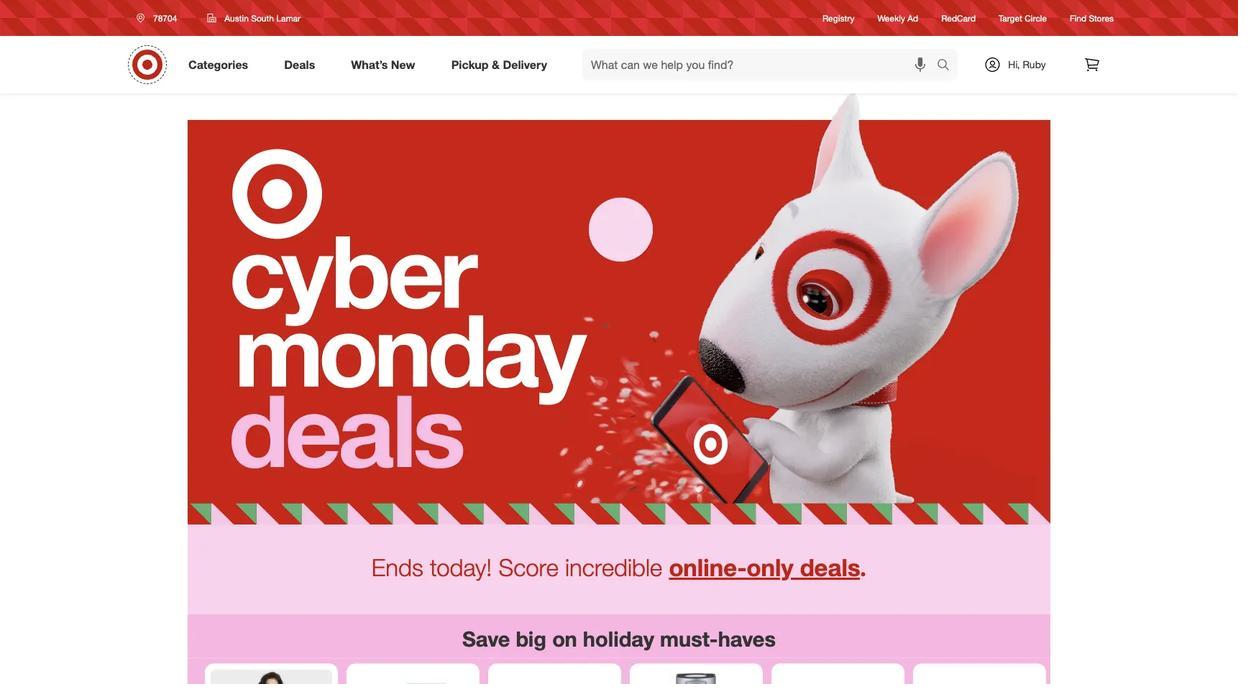 Task type: locate. For each thing, give the bounding box(es) containing it.
must-
[[660, 626, 718, 652]]

categories link
[[176, 49, 266, 81]]

circle
[[1025, 13, 1047, 23]]

stores
[[1089, 13, 1114, 23]]

new
[[391, 58, 415, 72]]

find stores link
[[1070, 12, 1114, 24]]

find
[[1070, 13, 1087, 23]]

78704 button
[[127, 5, 192, 31]]

online-
[[669, 553, 747, 583]]

score
[[499, 553, 559, 583]]

weekly
[[878, 13, 905, 23]]

what's new
[[351, 58, 415, 72]]

south
[[251, 13, 274, 23]]

What can we help you find? suggestions appear below search field
[[583, 49, 941, 81]]

hi,
[[1008, 58, 1020, 71]]

weekly ad link
[[878, 12, 918, 24]]

deals link
[[272, 49, 333, 81]]

pickup & delivery
[[451, 58, 547, 72]]

haves
[[718, 626, 776, 652]]

big
[[516, 626, 547, 652]]

austin
[[225, 13, 249, 23]]

weekly ad
[[878, 13, 918, 23]]

ruby
[[1023, 58, 1046, 71]]

pickup
[[451, 58, 489, 72]]

categories
[[188, 58, 248, 72]]

ad
[[908, 13, 918, 23]]

austin south lamar button
[[198, 5, 310, 31]]

78704
[[153, 13, 177, 23]]

holiday
[[583, 626, 654, 652]]

&
[[492, 58, 500, 72]]

target cyber monday deals, last day to save! image
[[188, 93, 1051, 525]]



Task type: describe. For each thing, give the bounding box(es) containing it.
redcard link
[[942, 12, 976, 24]]

today!
[[430, 553, 492, 583]]

only
[[747, 553, 794, 583]]

registry
[[823, 13, 855, 23]]

carousel region
[[188, 615, 1051, 685]]

lamar
[[276, 13, 301, 23]]

delivery
[[503, 58, 547, 72]]

registry link
[[823, 12, 855, 24]]

redcard
[[942, 13, 976, 23]]

pickup & delivery link
[[439, 49, 565, 81]]

target circle link
[[999, 12, 1047, 24]]

search button
[[931, 49, 965, 83]]

deals
[[800, 553, 860, 583]]

incredible
[[565, 553, 662, 583]]

search
[[931, 59, 965, 73]]

what's new link
[[339, 49, 433, 81]]

save
[[462, 626, 510, 652]]

ends
[[372, 553, 423, 583]]

on
[[552, 626, 577, 652]]

.
[[860, 553, 867, 583]]

austin south lamar
[[225, 13, 301, 23]]

what's
[[351, 58, 388, 72]]

target circle
[[999, 13, 1047, 23]]

ends today! score incredible online-only deals .
[[372, 553, 867, 583]]

hi, ruby
[[1008, 58, 1046, 71]]

target
[[999, 13, 1023, 23]]

find stores
[[1070, 13, 1114, 23]]

save big on holiday must-haves
[[462, 626, 776, 652]]

deals
[[284, 58, 315, 72]]



Task type: vqa. For each thing, say whether or not it's contained in the screenshot.
Pickup
yes



